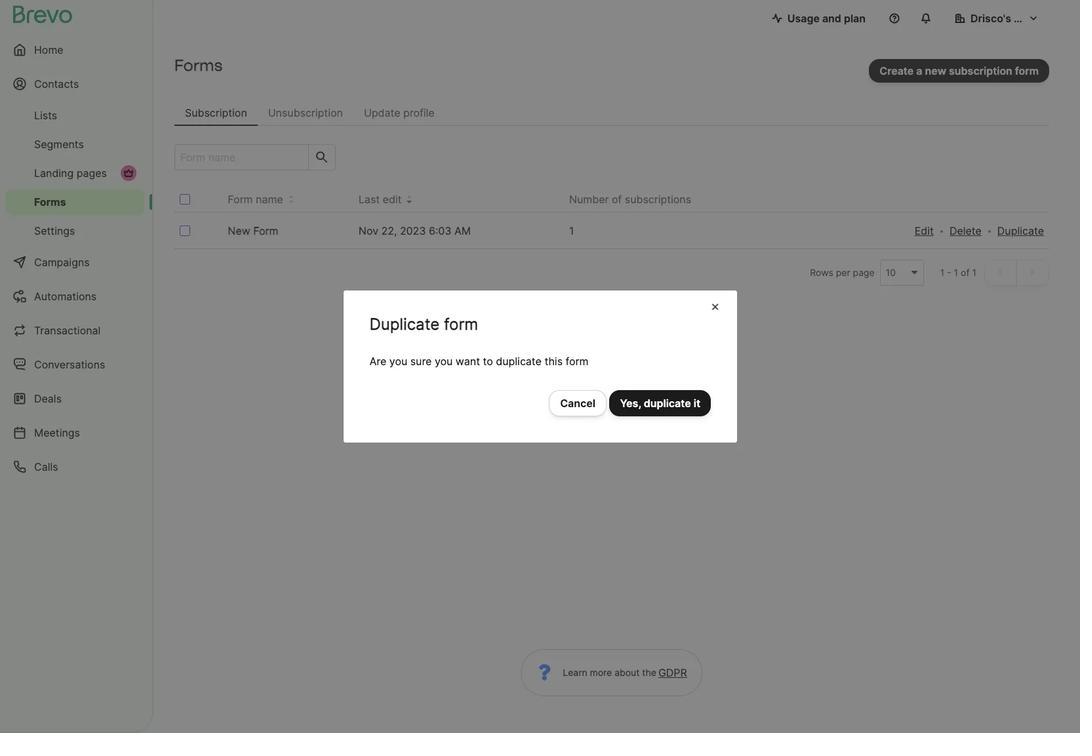 Task type: locate. For each thing, give the bounding box(es) containing it.
duplicate right 'to'
[[496, 355, 542, 368]]

0 vertical spatial duplicate
[[496, 355, 542, 368]]

1 horizontal spatial form
[[253, 224, 278, 238]]

landing pages link
[[5, 160, 144, 186]]

you right sure
[[435, 355, 453, 368]]

1 horizontal spatial you
[[435, 355, 453, 368]]

update
[[364, 106, 401, 119]]

drisco's drinks
[[971, 12, 1047, 25]]

cancel button
[[549, 390, 607, 417]]

you
[[390, 355, 408, 368], [435, 355, 453, 368]]

1 you from the left
[[390, 355, 408, 368]]

forms
[[175, 56, 223, 75], [34, 196, 66, 209]]

number of subscriptions
[[570, 193, 692, 206]]

transactional link
[[5, 315, 144, 346]]

form inside button
[[228, 193, 253, 206]]

duplicate right "delete" link
[[998, 224, 1045, 238]]

last
[[359, 193, 380, 206]]

duplicate up sure
[[370, 315, 440, 334]]

duplicate left it
[[644, 397, 691, 410]]

new form link
[[228, 224, 278, 238]]

forms down landing
[[34, 196, 66, 209]]

search button
[[308, 145, 335, 170]]

unsubscription
[[268, 106, 343, 119]]

0 horizontal spatial form
[[444, 315, 478, 334]]

1
[[570, 224, 574, 238], [941, 267, 945, 278], [954, 267, 959, 278], [973, 267, 977, 278]]

of right -
[[961, 267, 970, 278]]

0 horizontal spatial duplicate
[[370, 315, 440, 334]]

form
[[228, 193, 253, 206], [253, 224, 278, 238]]

am
[[455, 224, 471, 238]]

forms up subscription
[[175, 56, 223, 75]]

calls
[[34, 461, 58, 474]]

new
[[228, 224, 250, 238]]

1 vertical spatial duplicate
[[370, 315, 440, 334]]

plan
[[844, 12, 866, 25]]

usage and plan button
[[762, 5, 877, 31]]

update profile
[[364, 106, 435, 119]]

cancel
[[560, 397, 595, 410]]

1 horizontal spatial duplicate
[[998, 224, 1045, 238]]

drinks
[[1014, 12, 1047, 25]]

edit
[[383, 193, 402, 206]]

1 horizontal spatial form
[[566, 355, 589, 368]]

yes,
[[620, 397, 641, 410]]

page
[[853, 267, 875, 278]]

0 vertical spatial form
[[444, 315, 478, 334]]

you right "are" at the left of page
[[390, 355, 408, 368]]

0 vertical spatial form
[[228, 193, 253, 206]]

contacts link
[[5, 68, 144, 100]]

1 horizontal spatial duplicate
[[644, 397, 691, 410]]

22,
[[382, 224, 397, 238]]

landing
[[34, 167, 74, 180]]

subscription
[[185, 106, 247, 119]]

0 horizontal spatial form
[[228, 193, 253, 206]]

of
[[612, 193, 622, 206], [961, 267, 970, 278]]

left___rvooi image
[[123, 168, 134, 178]]

forms link
[[5, 189, 144, 215]]

form up want
[[444, 315, 478, 334]]

duplicate
[[998, 224, 1045, 238], [370, 315, 440, 334]]

0 vertical spatial of
[[612, 193, 622, 206]]

of right number
[[612, 193, 622, 206]]

0 horizontal spatial you
[[390, 355, 408, 368]]

last edit button
[[359, 192, 412, 207]]

yes, duplicate it button
[[610, 390, 711, 417]]

form right 'this'
[[566, 355, 589, 368]]

0 vertical spatial forms
[[175, 56, 223, 75]]

0 horizontal spatial duplicate
[[496, 355, 542, 368]]

yes, duplicate it
[[620, 397, 700, 410]]

1 vertical spatial forms
[[34, 196, 66, 209]]

1 horizontal spatial forms
[[175, 56, 223, 75]]

1 vertical spatial form
[[566, 355, 589, 368]]

contacts
[[34, 77, 79, 91]]

landing pages
[[34, 167, 107, 180]]

settings
[[34, 224, 75, 238]]

usage and plan
[[788, 12, 866, 25]]

1 - 1 of 1
[[941, 267, 977, 278]]

duplicate
[[496, 355, 542, 368], [644, 397, 691, 410]]

form left name
[[228, 193, 253, 206]]

form right new
[[253, 224, 278, 238]]

conversations link
[[5, 349, 144, 381]]

form name
[[228, 193, 283, 206]]

delete
[[950, 224, 982, 238]]

automations
[[34, 290, 97, 303]]

edit
[[915, 224, 934, 238]]

close image
[[711, 298, 720, 314]]

this
[[545, 355, 563, 368]]

pages
[[77, 167, 107, 180]]

form
[[444, 315, 478, 334], [566, 355, 589, 368]]

0 horizontal spatial of
[[612, 193, 622, 206]]

1 vertical spatial form
[[253, 224, 278, 238]]

automations link
[[5, 281, 144, 312]]

1 vertical spatial duplicate
[[644, 397, 691, 410]]

1 vertical spatial of
[[961, 267, 970, 278]]

of inside "number of subscriptions" button
[[612, 193, 622, 206]]

0 horizontal spatial forms
[[34, 196, 66, 209]]

name
[[256, 193, 283, 206]]

lists link
[[5, 102, 144, 129]]

deals
[[34, 392, 62, 406]]

1 horizontal spatial of
[[961, 267, 970, 278]]

number
[[570, 193, 609, 206]]

0 vertical spatial duplicate
[[998, 224, 1045, 238]]

nov
[[359, 224, 379, 238]]



Task type: vqa. For each thing, say whether or not it's contained in the screenshot.
'forms'
yes



Task type: describe. For each thing, give the bounding box(es) containing it.
subscription link
[[175, 100, 258, 126]]

drisco's
[[971, 12, 1012, 25]]

duplicate inside button
[[644, 397, 691, 410]]

duplicate for duplicate form
[[370, 315, 440, 334]]

and
[[823, 12, 842, 25]]

segments link
[[5, 131, 144, 157]]

segments
[[34, 138, 84, 151]]

gdpr
[[659, 667, 688, 680]]

to
[[483, 355, 493, 368]]

gdpr link
[[657, 665, 688, 681]]

2 you from the left
[[435, 355, 453, 368]]

home link
[[5, 34, 144, 66]]

meetings link
[[5, 417, 144, 449]]

transactional
[[34, 324, 101, 337]]

duplicate form
[[370, 315, 478, 334]]

home
[[34, 43, 63, 56]]

settings link
[[5, 218, 144, 244]]

want
[[456, 355, 480, 368]]

rows per page
[[811, 267, 875, 278]]

duplicate for duplicate
[[998, 224, 1045, 238]]

search image
[[314, 150, 330, 165]]

sure
[[411, 355, 432, 368]]

-
[[948, 267, 952, 278]]

are
[[370, 355, 387, 368]]

edit link
[[915, 223, 934, 239]]

it
[[694, 397, 700, 410]]

unsubscription link
[[258, 100, 354, 126]]

usage
[[788, 12, 820, 25]]

are you sure you want to duplicate this form
[[370, 355, 589, 368]]

delete link
[[950, 223, 982, 239]]

conversations
[[34, 358, 105, 371]]

6:03
[[429, 224, 452, 238]]

nov 22, 2023 6:03 am
[[359, 224, 471, 238]]

meetings
[[34, 427, 80, 440]]

per
[[836, 267, 851, 278]]

lists
[[34, 109, 57, 122]]

duplicate link
[[998, 223, 1045, 239]]

deals link
[[5, 383, 144, 415]]

form name button
[[228, 192, 294, 207]]

Campaign name search field
[[175, 145, 303, 170]]

calls link
[[5, 451, 144, 483]]

new form
[[228, 224, 278, 238]]

2023
[[400, 224, 426, 238]]

profile
[[404, 106, 435, 119]]

number of subscriptions button
[[570, 192, 702, 207]]

update profile link
[[354, 100, 445, 126]]

drisco's drinks button
[[945, 5, 1050, 31]]

campaigns link
[[5, 247, 144, 278]]

last edit
[[359, 193, 402, 206]]

rows
[[811, 267, 834, 278]]

subscriptions
[[625, 193, 692, 206]]

campaigns
[[34, 256, 90, 269]]



